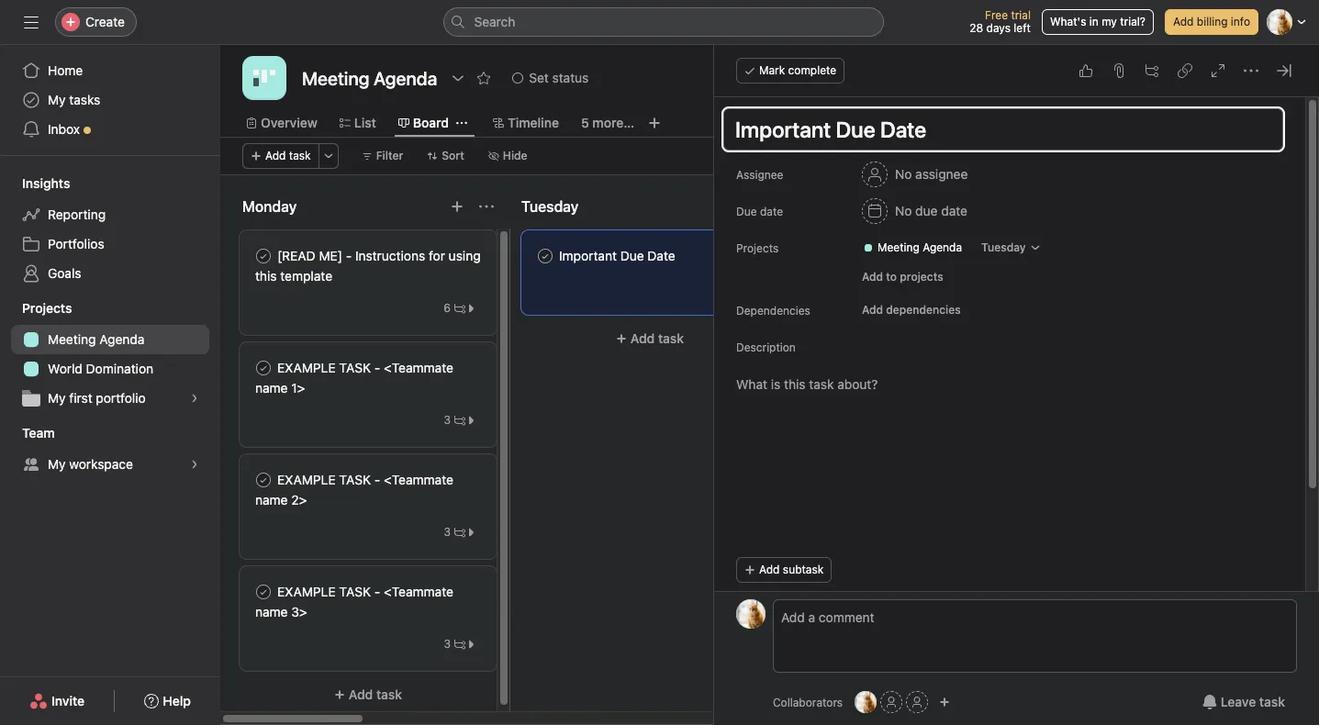 Task type: locate. For each thing, give the bounding box(es) containing it.
completed image left "important"
[[535, 245, 557, 267]]

1 task from the top
[[339, 360, 371, 376]]

meeting agenda
[[878, 241, 963, 254], [48, 332, 145, 347]]

add to starred image
[[477, 71, 492, 85]]

3 for example task - <teammate name 3>
[[444, 637, 451, 651]]

[read me] - instructions for using this template
[[255, 248, 481, 284]]

to
[[887, 270, 897, 284]]

0 horizontal spatial agenda
[[99, 332, 145, 347]]

agenda
[[923, 241, 963, 254], [99, 332, 145, 347]]

completed image right see details, my workspace image
[[253, 469, 275, 491]]

meeting up the world
[[48, 332, 96, 347]]

date right due
[[942, 203, 968, 219]]

days
[[987, 21, 1011, 35]]

no inside dropdown button
[[895, 166, 912, 182]]

3 button for example task - <teammate name 1>
[[439, 411, 481, 430]]

2 horizontal spatial add task
[[631, 331, 684, 346]]

0 vertical spatial completed image
[[535, 245, 557, 267]]

2 vertical spatial 3 button
[[439, 636, 481, 654]]

2 name from the top
[[255, 492, 288, 508]]

description
[[737, 341, 796, 355]]

2 vertical spatial 3
[[444, 637, 451, 651]]

0 vertical spatial meeting agenda link
[[856, 239, 970, 257]]

0 horizontal spatial meeting agenda
[[48, 332, 145, 347]]

name inside example task - <teammate name 2>
[[255, 492, 288, 508]]

search list box
[[443, 7, 884, 37]]

mb button right collaborators
[[855, 692, 877, 714]]

mb for the right the mb button
[[858, 695, 875, 709]]

3 3 from the top
[[444, 637, 451, 651]]

name inside example task - <teammate name 1>
[[255, 380, 288, 396]]

completed image for example task - <teammate name 2>
[[253, 469, 275, 491]]

completed image
[[535, 245, 557, 267], [253, 469, 275, 491]]

goals
[[48, 265, 81, 281]]

due left date
[[621, 248, 644, 264]]

0 horizontal spatial projects
[[22, 300, 72, 316]]

0 vertical spatial meeting
[[878, 241, 920, 254]]

2 3 from the top
[[444, 525, 451, 539]]

2 <teammate from the top
[[384, 472, 454, 488]]

1 example from the top
[[277, 360, 336, 376]]

2 completed image from the top
[[253, 357, 275, 379]]

1 no from the top
[[895, 166, 912, 182]]

1 vertical spatial name
[[255, 492, 288, 508]]

team button
[[0, 424, 55, 443]]

my inside global "element"
[[48, 92, 66, 107]]

insights element
[[0, 167, 220, 292]]

name inside example task - <teammate name 3>
[[255, 604, 288, 620]]

status
[[553, 70, 589, 85]]

1 3 from the top
[[444, 413, 451, 427]]

None text field
[[298, 62, 442, 95]]

0 vertical spatial add task
[[265, 149, 311, 163]]

1 vertical spatial completed image
[[253, 357, 275, 379]]

add
[[1174, 15, 1194, 28], [265, 149, 286, 163], [862, 270, 884, 284], [862, 303, 884, 317], [631, 331, 655, 346], [760, 563, 780, 577], [349, 687, 373, 703]]

due down "assignee"
[[737, 205, 757, 219]]

agenda up "domination"
[[99, 332, 145, 347]]

completed checkbox for example task - <teammate name 1>
[[253, 357, 275, 379]]

assignee
[[916, 166, 968, 182]]

task for "add task" 'button' to the middle
[[658, 331, 684, 346]]

attachments: add a file to this task, important due date image
[[1112, 63, 1127, 78]]

1 vertical spatial projects
[[22, 300, 72, 316]]

3 my from the top
[[48, 456, 66, 472]]

team
[[22, 425, 55, 441]]

0 vertical spatial my
[[48, 92, 66, 107]]

task inside 'button'
[[1260, 694, 1286, 710]]

0 vertical spatial name
[[255, 380, 288, 396]]

0 horizontal spatial date
[[760, 205, 783, 219]]

meeting agenda inside projects element
[[48, 332, 145, 347]]

0 vertical spatial example
[[277, 360, 336, 376]]

more section actions image
[[479, 199, 494, 214]]

0 vertical spatial meeting agenda
[[878, 241, 963, 254]]

0 vertical spatial due
[[737, 205, 757, 219]]

Completed checkbox
[[253, 245, 275, 267], [535, 245, 557, 267], [253, 357, 275, 379], [253, 469, 275, 491]]

my inside teams element
[[48, 456, 66, 472]]

due
[[737, 205, 757, 219], [621, 248, 644, 264]]

name down completed checkbox
[[255, 604, 288, 620]]

1 horizontal spatial completed image
[[535, 245, 557, 267]]

collaborators
[[773, 696, 843, 709]]

no for no due date
[[895, 203, 912, 219]]

task inside example task - <teammate name 2>
[[339, 472, 371, 488]]

1 my from the top
[[48, 92, 66, 107]]

2 vertical spatial <teammate
[[384, 584, 454, 600]]

add to projects button
[[854, 265, 952, 290]]

my inside projects element
[[48, 390, 66, 406]]

name
[[255, 380, 288, 396], [255, 492, 288, 508], [255, 604, 288, 620]]

3 example from the top
[[277, 584, 336, 600]]

my
[[1102, 15, 1118, 28]]

meeting inside projects element
[[48, 332, 96, 347]]

<teammate for example task - <teammate name 3>
[[384, 584, 454, 600]]

main content containing no assignee
[[715, 97, 1306, 716]]

tuesday inside popup button
[[982, 241, 1026, 254]]

agenda inside main content
[[923, 241, 963, 254]]

projects down goals
[[22, 300, 72, 316]]

no inside "dropdown button"
[[895, 203, 912, 219]]

full screen image
[[1211, 63, 1226, 78]]

1 horizontal spatial date
[[942, 203, 968, 219]]

meeting agenda link up "domination"
[[11, 325, 209, 355]]

1 vertical spatial <teammate
[[384, 472, 454, 488]]

2 vertical spatial example
[[277, 584, 336, 600]]

example up 3>
[[277, 584, 336, 600]]

tab actions image
[[456, 118, 467, 129]]

what's
[[1051, 15, 1087, 28]]

1 horizontal spatial tuesday
[[982, 241, 1026, 254]]

important due date dialog
[[715, 45, 1320, 726]]

date down "assignee"
[[760, 205, 783, 219]]

meeting up add to projects
[[878, 241, 920, 254]]

no left due
[[895, 203, 912, 219]]

add task
[[265, 149, 311, 163], [631, 331, 684, 346], [349, 687, 402, 703]]

1 horizontal spatial meeting agenda
[[878, 241, 963, 254]]

0 horizontal spatial tuesday
[[522, 198, 579, 215]]

1 vertical spatial add task button
[[522, 322, 779, 355]]

hide
[[503, 149, 528, 163]]

0 vertical spatial no
[[895, 166, 912, 182]]

see details, my first portfolio image
[[189, 393, 200, 404]]

<teammate for example task - <teammate name 1>
[[384, 360, 454, 376]]

1 vertical spatial completed image
[[253, 469, 275, 491]]

2 3 button from the top
[[439, 523, 481, 542]]

1 vertical spatial mb
[[858, 695, 875, 709]]

0 horizontal spatial meeting agenda link
[[11, 325, 209, 355]]

1 horizontal spatial add task
[[349, 687, 402, 703]]

teams element
[[0, 417, 220, 483]]

1 horizontal spatial meeting
[[878, 241, 920, 254]]

meeting agenda up the world domination
[[48, 332, 145, 347]]

task inside example task - <teammate name 1>
[[339, 360, 371, 376]]

leave task button
[[1191, 686, 1298, 719]]

mb down add subtask button
[[743, 607, 760, 621]]

1 vertical spatial add task
[[631, 331, 684, 346]]

first
[[69, 390, 92, 406]]

what's in my trial?
[[1051, 15, 1146, 28]]

agenda up projects in the top right of the page
[[923, 241, 963, 254]]

close details image
[[1278, 63, 1292, 78]]

reporting link
[[11, 200, 209, 230]]

3 <teammate from the top
[[384, 584, 454, 600]]

1 vertical spatial 3
[[444, 525, 451, 539]]

0 horizontal spatial completed image
[[253, 469, 275, 491]]

see details, my workspace image
[[189, 459, 200, 470]]

add subtask image
[[1145, 63, 1160, 78]]

0 vertical spatial completed image
[[253, 245, 275, 267]]

3 3 button from the top
[[439, 636, 481, 654]]

task inside example task - <teammate name 3>
[[339, 584, 371, 600]]

example up 2>
[[277, 472, 336, 488]]

mb button down add subtask button
[[737, 600, 766, 629]]

hide button
[[480, 143, 536, 169]]

timeline
[[508, 115, 559, 130]]

insights button
[[0, 174, 70, 193]]

in
[[1090, 15, 1099, 28]]

mark complete
[[760, 63, 837, 77]]

2 my from the top
[[48, 390, 66, 406]]

invite button
[[17, 685, 97, 718]]

<teammate inside example task - <teammate name 2>
[[384, 472, 454, 488]]

no left assignee
[[895, 166, 912, 182]]

3 task from the top
[[339, 584, 371, 600]]

1 vertical spatial meeting
[[48, 332, 96, 347]]

1 completed image from the top
[[253, 245, 275, 267]]

1 vertical spatial meeting agenda
[[48, 332, 145, 347]]

completed checkbox for [read me] - instructions for using this template
[[253, 245, 275, 267]]

date
[[648, 248, 676, 264]]

2 vertical spatial completed image
[[253, 581, 275, 603]]

1 <teammate from the top
[[384, 360, 454, 376]]

1 vertical spatial task
[[339, 472, 371, 488]]

0 vertical spatial task
[[339, 360, 371, 376]]

completed checkbox for example task - <teammate name 2>
[[253, 469, 275, 491]]

my
[[48, 92, 66, 107], [48, 390, 66, 406], [48, 456, 66, 472]]

board
[[413, 115, 449, 130]]

create button
[[55, 7, 137, 37]]

0 horizontal spatial mb
[[743, 607, 760, 621]]

1 vertical spatial agenda
[[99, 332, 145, 347]]

due inside main content
[[737, 205, 757, 219]]

- inside '[read me] - instructions for using this template'
[[346, 248, 352, 264]]

1 vertical spatial mb button
[[855, 692, 877, 714]]

example
[[277, 360, 336, 376], [277, 472, 336, 488], [277, 584, 336, 600]]

add task button
[[242, 143, 319, 169], [522, 322, 779, 355], [240, 679, 497, 712]]

main content
[[715, 97, 1306, 716]]

meeting agenda up projects in the top right of the page
[[878, 241, 963, 254]]

my tasks
[[48, 92, 100, 107]]

no due date
[[895, 203, 968, 219]]

0 vertical spatial 3
[[444, 413, 451, 427]]

2 task from the top
[[339, 472, 371, 488]]

1 vertical spatial meeting agenda link
[[11, 325, 209, 355]]

1 vertical spatial 3 button
[[439, 523, 481, 542]]

1 horizontal spatial due
[[737, 205, 757, 219]]

projects button
[[0, 299, 72, 318]]

3 completed image from the top
[[253, 581, 275, 603]]

my left first
[[48, 390, 66, 406]]

task for the 'leave task' 'button'
[[1260, 694, 1286, 710]]

trial?
[[1121, 15, 1146, 28]]

meeting agenda link inside "important due date" dialog
[[856, 239, 970, 257]]

0 vertical spatial tuesday
[[522, 198, 579, 215]]

1 horizontal spatial mb
[[858, 695, 875, 709]]

1 horizontal spatial projects
[[737, 242, 779, 255]]

3 name from the top
[[255, 604, 288, 620]]

more actions for this task image
[[1244, 63, 1259, 78]]

0 vertical spatial 3 button
[[439, 411, 481, 430]]

create
[[85, 14, 125, 29]]

tuesday
[[522, 198, 579, 215], [982, 241, 1026, 254]]

- inside example task - <teammate name 1>
[[375, 360, 381, 376]]

leave task
[[1221, 694, 1286, 710]]

for
[[429, 248, 445, 264]]

0 vertical spatial <teammate
[[384, 360, 454, 376]]

1 horizontal spatial meeting agenda link
[[856, 239, 970, 257]]

example inside example task - <teammate name 2>
[[277, 472, 336, 488]]

mb right collaborators
[[858, 695, 875, 709]]

1 vertical spatial example
[[277, 472, 336, 488]]

0 vertical spatial mb
[[743, 607, 760, 621]]

search button
[[443, 7, 884, 37]]

meeting agenda link up projects in the top right of the page
[[856, 239, 970, 257]]

agenda inside projects element
[[99, 332, 145, 347]]

date
[[942, 203, 968, 219], [760, 205, 783, 219]]

set
[[529, 70, 549, 85]]

1 vertical spatial no
[[895, 203, 912, 219]]

0 horizontal spatial due
[[621, 248, 644, 264]]

0 horizontal spatial add task
[[265, 149, 311, 163]]

0 likes. click to like this task image
[[1079, 63, 1094, 78]]

- for 2>
[[375, 472, 381, 488]]

hide sidebar image
[[24, 15, 39, 29]]

my workspace
[[48, 456, 133, 472]]

2 example from the top
[[277, 472, 336, 488]]

2 vertical spatial task
[[339, 584, 371, 600]]

2 no from the top
[[895, 203, 912, 219]]

0 vertical spatial projects
[[737, 242, 779, 255]]

1 vertical spatial due
[[621, 248, 644, 264]]

no
[[895, 166, 912, 182], [895, 203, 912, 219]]

example inside example task - <teammate name 3>
[[277, 584, 336, 600]]

my down team
[[48, 456, 66, 472]]

1 vertical spatial my
[[48, 390, 66, 406]]

world
[[48, 361, 83, 377]]

due
[[916, 203, 938, 219]]

task for 1>
[[339, 360, 371, 376]]

2 vertical spatial name
[[255, 604, 288, 620]]

2>
[[291, 492, 307, 508]]

2 vertical spatial my
[[48, 456, 66, 472]]

filter button
[[353, 143, 412, 169]]

projects down due date
[[737, 242, 779, 255]]

3 button
[[439, 411, 481, 430], [439, 523, 481, 542], [439, 636, 481, 654]]

world domination
[[48, 361, 153, 377]]

1 3 button from the top
[[439, 411, 481, 430]]

name left 2>
[[255, 492, 288, 508]]

0 vertical spatial mb button
[[737, 600, 766, 629]]

completed image
[[253, 245, 275, 267], [253, 357, 275, 379], [253, 581, 275, 603]]

assignee
[[737, 168, 784, 182]]

completed image for important due date
[[535, 245, 557, 267]]

- inside example task - <teammate name 3>
[[375, 584, 381, 600]]

<teammate inside example task - <teammate name 1>
[[384, 360, 454, 376]]

example up 1>
[[277, 360, 336, 376]]

completed image for example task - <teammate name 3>
[[253, 581, 275, 603]]

- inside example task - <teammate name 2>
[[375, 472, 381, 488]]

list link
[[340, 113, 376, 133]]

my left tasks
[[48, 92, 66, 107]]

2 vertical spatial add task
[[349, 687, 402, 703]]

0 vertical spatial agenda
[[923, 241, 963, 254]]

instructions
[[355, 248, 425, 264]]

1 horizontal spatial agenda
[[923, 241, 963, 254]]

sort button
[[419, 143, 473, 169]]

add dependencies
[[862, 303, 961, 317]]

-
[[346, 248, 352, 264], [375, 360, 381, 376], [375, 472, 381, 488], [375, 584, 381, 600]]

<teammate inside example task - <teammate name 3>
[[384, 584, 454, 600]]

1 name from the top
[[255, 380, 288, 396]]

Task Name text field
[[724, 108, 1284, 151]]

1 vertical spatial tuesday
[[982, 241, 1026, 254]]

0 horizontal spatial meeting
[[48, 332, 96, 347]]

example inside example task - <teammate name 1>
[[277, 360, 336, 376]]

projects
[[737, 242, 779, 255], [22, 300, 72, 316]]

<teammate
[[384, 360, 454, 376], [384, 472, 454, 488], [384, 584, 454, 600]]

name left 1>
[[255, 380, 288, 396]]



Task type: vqa. For each thing, say whether or not it's contained in the screenshot.
1st Mark complete checkbox from the bottom
no



Task type: describe. For each thing, give the bounding box(es) containing it.
1 horizontal spatial mb button
[[855, 692, 877, 714]]

add billing info button
[[1165, 9, 1259, 35]]

this
[[255, 268, 277, 284]]

workspace
[[69, 456, 133, 472]]

home
[[48, 62, 83, 78]]

projects
[[900, 270, 944, 284]]

home link
[[11, 56, 209, 85]]

date inside "dropdown button"
[[942, 203, 968, 219]]

main content inside "important due date" dialog
[[715, 97, 1306, 716]]

help
[[163, 693, 191, 709]]

my workspace link
[[11, 450, 209, 479]]

<teammate for example task - <teammate name 2>
[[384, 472, 454, 488]]

example for 2>
[[277, 472, 336, 488]]

meeting agenda inside "important due date" dialog
[[878, 241, 963, 254]]

3>
[[291, 604, 307, 620]]

- for 1>
[[375, 360, 381, 376]]

add task for "add task" 'button' to the middle
[[631, 331, 684, 346]]

dependencies
[[737, 304, 811, 318]]

my for my first portfolio
[[48, 390, 66, 406]]

add or remove collaborators image
[[940, 697, 951, 708]]

mark
[[760, 63, 785, 77]]

complete
[[789, 63, 837, 77]]

task for top "add task" 'button'
[[289, 149, 311, 163]]

dependencies
[[887, 303, 961, 317]]

add task image
[[450, 199, 465, 214]]

invite
[[51, 693, 85, 709]]

3 button for example task - <teammate name 2>
[[439, 523, 481, 542]]

no for no assignee
[[895, 166, 912, 182]]

free
[[985, 8, 1008, 22]]

3 for example task - <teammate name 2>
[[444, 525, 451, 539]]

portfolio
[[96, 390, 146, 406]]

add dependencies button
[[854, 298, 970, 323]]

overview
[[261, 115, 318, 130]]

my first portfolio
[[48, 390, 146, 406]]

my tasks link
[[11, 85, 209, 115]]

domination
[[86, 361, 153, 377]]

sort
[[442, 149, 465, 163]]

mark complete button
[[737, 58, 845, 84]]

projects element
[[0, 292, 220, 417]]

meeting agenda link inside projects element
[[11, 325, 209, 355]]

important due date
[[559, 248, 676, 264]]

3 button for example task - <teammate name 3>
[[439, 636, 481, 654]]

no assignee
[[895, 166, 968, 182]]

board link
[[398, 113, 449, 133]]

board image
[[253, 67, 276, 89]]

due date
[[737, 205, 783, 219]]

task for the bottom "add task" 'button'
[[377, 687, 402, 703]]

my for my tasks
[[48, 92, 66, 107]]

what's in my trial? button
[[1042, 9, 1154, 35]]

world domination link
[[11, 355, 209, 384]]

completed image for [read me] - instructions for using this template
[[253, 245, 275, 267]]

mb for the left the mb button
[[743, 607, 760, 621]]

example for 1>
[[277, 360, 336, 376]]

task for 3>
[[339, 584, 371, 600]]

add inside button
[[760, 563, 780, 577]]

name for example task - <teammate name 1>
[[255, 380, 288, 396]]

more actions image
[[323, 151, 334, 162]]

name for example task - <teammate name 2>
[[255, 492, 288, 508]]

help button
[[132, 685, 203, 718]]

28
[[970, 21, 984, 35]]

meeting inside main content
[[878, 241, 920, 254]]

global element
[[0, 45, 220, 155]]

inbox link
[[11, 115, 209, 144]]

tuesday button
[[974, 235, 1049, 261]]

projects inside "important due date" dialog
[[737, 242, 779, 255]]

overview link
[[246, 113, 318, 133]]

example task - <teammate name 3>
[[255, 584, 454, 620]]

name for example task - <teammate name 3>
[[255, 604, 288, 620]]

example task - <teammate name 2>
[[255, 472, 454, 508]]

portfolios link
[[11, 230, 209, 259]]

my for my workspace
[[48, 456, 66, 472]]

add task for top "add task" 'button'
[[265, 149, 311, 163]]

set status
[[529, 70, 589, 85]]

tasks
[[69, 92, 100, 107]]

projects inside dropdown button
[[22, 300, 72, 316]]

me]
[[319, 248, 343, 264]]

search
[[474, 14, 516, 29]]

copy task link image
[[1178, 63, 1193, 78]]

more…
[[593, 115, 635, 130]]

5
[[581, 115, 589, 130]]

no due date button
[[854, 195, 976, 228]]

2 vertical spatial add task button
[[240, 679, 497, 712]]

goals link
[[11, 259, 209, 288]]

Completed checkbox
[[253, 581, 275, 603]]

inbox
[[48, 121, 80, 137]]

leave
[[1221, 694, 1257, 710]]

completed checkbox for important due date
[[535, 245, 557, 267]]

my first portfolio link
[[11, 384, 209, 413]]

add billing info
[[1174, 15, 1251, 28]]

reporting
[[48, 207, 106, 222]]

subtask
[[783, 563, 824, 577]]

billing
[[1197, 15, 1228, 28]]

using
[[449, 248, 481, 264]]

add subtask button
[[737, 557, 832, 583]]

info
[[1231, 15, 1251, 28]]

- for 3>
[[375, 584, 381, 600]]

example task - <teammate name 1>
[[255, 360, 454, 396]]

5 more…
[[581, 115, 635, 130]]

[read
[[277, 248, 316, 264]]

3 for example task - <teammate name 1>
[[444, 413, 451, 427]]

add task for the bottom "add task" 'button'
[[349, 687, 402, 703]]

0 vertical spatial add task button
[[242, 143, 319, 169]]

- for using
[[346, 248, 352, 264]]

template
[[280, 268, 333, 284]]

monday
[[242, 198, 297, 215]]

no assignee button
[[854, 158, 977, 191]]

free trial 28 days left
[[970, 8, 1031, 35]]

5 more… button
[[581, 113, 635, 133]]

0 horizontal spatial mb button
[[737, 600, 766, 629]]

set status button
[[504, 65, 597, 91]]

show options image
[[451, 71, 466, 85]]

add tab image
[[648, 116, 662, 130]]

task for 2>
[[339, 472, 371, 488]]

important
[[559, 248, 617, 264]]

6
[[444, 301, 451, 315]]

filter
[[376, 149, 403, 163]]

insights
[[22, 175, 70, 191]]

portfolios
[[48, 236, 104, 252]]

completed image for example task - <teammate name 1>
[[253, 357, 275, 379]]

list
[[354, 115, 376, 130]]

example for 3>
[[277, 584, 336, 600]]

1>
[[291, 380, 305, 396]]



